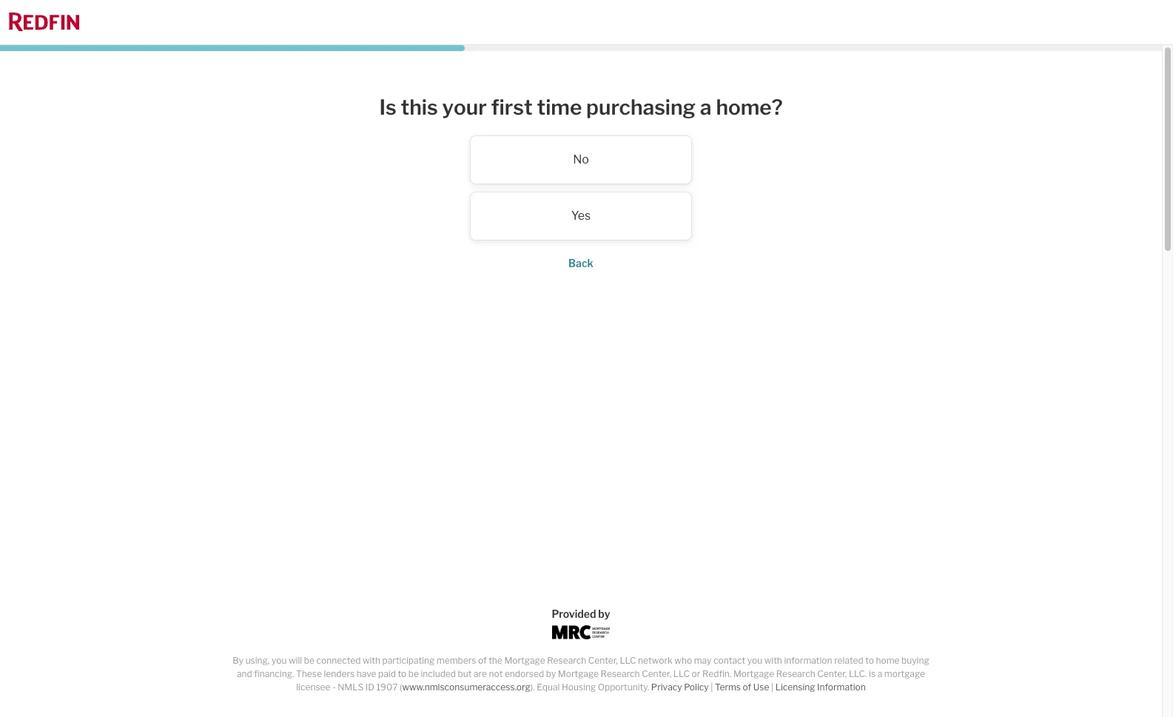 Task type: locate. For each thing, give the bounding box(es) containing it.
to
[[865, 655, 874, 666], [398, 668, 407, 680]]

0 horizontal spatial mortgage
[[504, 655, 545, 666]]

members
[[437, 655, 476, 666]]

1 horizontal spatial to
[[865, 655, 874, 666]]

is
[[869, 668, 876, 680]]

connected
[[316, 655, 361, 666]]

you up financing.
[[272, 655, 287, 666]]

mortgage
[[504, 655, 545, 666], [558, 668, 599, 680], [734, 668, 774, 680]]

0 horizontal spatial of
[[478, 655, 487, 666]]

with up use
[[765, 655, 782, 666]]

with up have
[[363, 655, 380, 666]]

be
[[304, 655, 315, 666], [408, 668, 419, 680]]

be up these
[[304, 655, 315, 666]]

1 vertical spatial llc
[[673, 668, 690, 680]]

a
[[878, 668, 883, 680]]

to up is
[[865, 655, 874, 666]]

0 horizontal spatial center,
[[588, 655, 618, 666]]

of
[[478, 655, 487, 666], [743, 682, 751, 693]]

llc
[[620, 655, 636, 666], [673, 668, 690, 680]]

1 with from the left
[[363, 655, 380, 666]]

id
[[365, 682, 374, 693]]

llc up privacy policy link
[[673, 668, 690, 680]]

0 horizontal spatial you
[[272, 655, 287, 666]]

is
[[379, 95, 397, 120]]

contact
[[714, 655, 746, 666]]

0 horizontal spatial llc
[[620, 655, 636, 666]]

research
[[547, 655, 586, 666], [601, 668, 640, 680], [776, 668, 815, 680]]

time
[[537, 95, 582, 120]]

0 horizontal spatial by
[[546, 668, 556, 680]]

llc up opportunity.
[[620, 655, 636, 666]]

1 horizontal spatial center,
[[642, 668, 672, 680]]

0 horizontal spatial with
[[363, 655, 380, 666]]

center, up opportunity.
[[588, 655, 618, 666]]

included
[[421, 668, 456, 680]]

to up (
[[398, 668, 407, 680]]

you right 'contact'
[[747, 655, 763, 666]]

0 horizontal spatial research
[[547, 655, 586, 666]]

2 you from the left
[[747, 655, 763, 666]]

mortgage up housing
[[558, 668, 599, 680]]

you
[[272, 655, 287, 666], [747, 655, 763, 666]]

is this your first time purchasing a home?
[[379, 95, 783, 120]]

0 vertical spatial be
[[304, 655, 315, 666]]

by up mortgage research center image
[[598, 608, 610, 620]]

1 horizontal spatial you
[[747, 655, 763, 666]]

provided by
[[552, 608, 610, 620]]

paid
[[378, 668, 396, 680]]

center,
[[588, 655, 618, 666], [642, 668, 672, 680], [817, 668, 847, 680]]

of left use
[[743, 682, 751, 693]]

center, up information
[[817, 668, 847, 680]]

who
[[675, 655, 692, 666]]

1 vertical spatial be
[[408, 668, 419, 680]]

mortgage up endorsed
[[504, 655, 545, 666]]

privacy policy link
[[651, 682, 709, 693]]

mortgage up use
[[734, 668, 774, 680]]

|
[[711, 682, 713, 693], [771, 682, 774, 693]]

by
[[598, 608, 610, 620], [546, 668, 556, 680]]

be down 'participating'
[[408, 668, 419, 680]]

with
[[363, 655, 380, 666], [765, 655, 782, 666]]

-
[[332, 682, 336, 693]]

1 horizontal spatial |
[[771, 682, 774, 693]]

purchasing
[[586, 95, 696, 120]]

1 horizontal spatial by
[[598, 608, 610, 620]]

center, down network
[[642, 668, 672, 680]]

0 horizontal spatial to
[[398, 668, 407, 680]]

these
[[296, 668, 322, 680]]

1 horizontal spatial with
[[765, 655, 782, 666]]

research up housing
[[547, 655, 586, 666]]

1 vertical spatial to
[[398, 668, 407, 680]]

home
[[876, 655, 900, 666]]

1 horizontal spatial mortgage
[[558, 668, 599, 680]]

have
[[357, 668, 376, 680]]

by using, you will be connected with participating members of the mortgage research center, llc network who may contact you with information related to home buying and financing. these lenders have paid to be included but are not endorsed by mortgage research center, llc or redfin. mortgage research center, llc. is a mortgage licensee - nmls id 1907 (
[[233, 655, 930, 693]]

yes
[[571, 208, 591, 223]]

of for members
[[478, 655, 487, 666]]

1 horizontal spatial of
[[743, 682, 751, 693]]

research up opportunity.
[[601, 668, 640, 680]]

2 with from the left
[[765, 655, 782, 666]]

1907
[[376, 682, 398, 693]]

and
[[237, 668, 252, 680]]

1 vertical spatial by
[[546, 668, 556, 680]]

0 horizontal spatial |
[[711, 682, 713, 693]]

the
[[489, 655, 503, 666]]

| down redfin.
[[711, 682, 713, 693]]

your
[[442, 95, 487, 120]]

0 vertical spatial of
[[478, 655, 487, 666]]

research up licensing
[[776, 668, 815, 680]]

| right use
[[771, 682, 774, 693]]

are
[[474, 668, 487, 680]]

of left the
[[478, 655, 487, 666]]

licensing information link
[[776, 682, 866, 693]]

of inside by using, you will be connected with participating members of the mortgage research center, llc network who may contact you with information related to home buying and financing. these lenders have paid to be included but are not endorsed by mortgage research center, llc or redfin. mortgage research center, llc. is a mortgage licensee - nmls id 1907 (
[[478, 655, 487, 666]]

of for terms
[[743, 682, 751, 693]]

by up "equal"
[[546, 668, 556, 680]]

opportunity.
[[598, 682, 649, 693]]

0 vertical spatial to
[[865, 655, 874, 666]]

1 vertical spatial of
[[743, 682, 751, 693]]

0 vertical spatial by
[[598, 608, 610, 620]]

not
[[489, 668, 503, 680]]

use
[[753, 682, 769, 693]]



Task type: vqa. For each thing, say whether or not it's contained in the screenshot.
second with from right
yes



Task type: describe. For each thing, give the bounding box(es) containing it.
a home?
[[700, 95, 783, 120]]

www.nmlsconsumeraccess.org
[[402, 682, 531, 693]]

financing.
[[254, 668, 294, 680]]

terms of use link
[[715, 682, 769, 693]]

licensing
[[776, 682, 815, 693]]

licensee
[[296, 682, 331, 693]]

provided
[[552, 608, 596, 620]]

buying
[[902, 655, 930, 666]]

may
[[694, 655, 712, 666]]

(
[[400, 682, 402, 693]]

0 vertical spatial llc
[[620, 655, 636, 666]]

redfin.
[[702, 668, 732, 680]]

1 | from the left
[[711, 682, 713, 693]]

2 horizontal spatial mortgage
[[734, 668, 774, 680]]

nmls
[[338, 682, 364, 693]]

back button
[[569, 257, 594, 269]]

by
[[233, 655, 244, 666]]

housing
[[562, 682, 596, 693]]

or
[[692, 668, 700, 680]]

information
[[817, 682, 866, 693]]

will
[[289, 655, 302, 666]]

policy
[[684, 682, 709, 693]]

back
[[569, 257, 594, 269]]

mortgage
[[884, 668, 925, 680]]

equal
[[537, 682, 560, 693]]

).
[[531, 682, 535, 693]]

www.nmlsconsumeraccess.org ). equal housing opportunity. privacy policy | terms of use | licensing information
[[402, 682, 866, 693]]

llc.
[[849, 668, 867, 680]]

network
[[638, 655, 673, 666]]

2 horizontal spatial center,
[[817, 668, 847, 680]]

privacy
[[651, 682, 682, 693]]

terms
[[715, 682, 741, 693]]

no
[[573, 152, 589, 166]]

first
[[491, 95, 533, 120]]

related
[[834, 655, 864, 666]]

2 | from the left
[[771, 682, 774, 693]]

but
[[458, 668, 472, 680]]

is this your first time purchasing a home? option group
[[285, 135, 877, 240]]

using,
[[245, 655, 270, 666]]

this
[[401, 95, 438, 120]]

endorsed
[[505, 668, 544, 680]]

by inside by using, you will be connected with participating members of the mortgage research center, llc network who may contact you with information related to home buying and financing. these lenders have paid to be included but are not endorsed by mortgage research center, llc or redfin. mortgage research center, llc. is a mortgage licensee - nmls id 1907 (
[[546, 668, 556, 680]]

www.nmlsconsumeraccess.org link
[[402, 682, 531, 693]]

1 you from the left
[[272, 655, 287, 666]]

1 horizontal spatial llc
[[673, 668, 690, 680]]

mortgage research center image
[[552, 626, 610, 640]]

participating
[[382, 655, 435, 666]]

0 horizontal spatial be
[[304, 655, 315, 666]]

1 horizontal spatial research
[[601, 668, 640, 680]]

2 horizontal spatial research
[[776, 668, 815, 680]]

information
[[784, 655, 832, 666]]

lenders
[[324, 668, 355, 680]]

1 horizontal spatial be
[[408, 668, 419, 680]]



